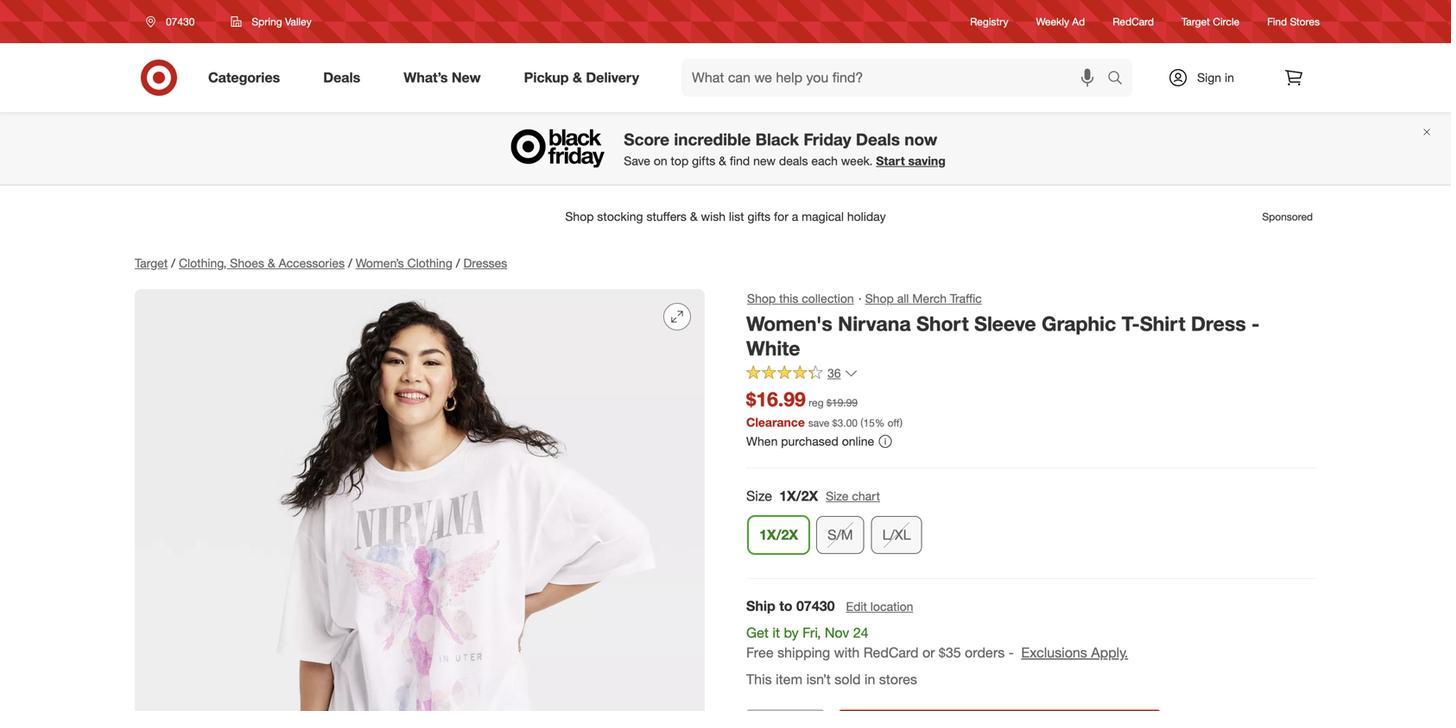 Task type: describe. For each thing, give the bounding box(es) containing it.
when
[[746, 434, 778, 449]]

1 vertical spatial 1x/2x
[[759, 527, 798, 544]]

weekly ad
[[1036, 15, 1085, 28]]

clearance
[[746, 415, 805, 430]]

0 vertical spatial redcard
[[1113, 15, 1154, 28]]

)
[[900, 417, 903, 430]]

shipping
[[778, 645, 830, 662]]

(
[[861, 417, 863, 430]]

stores
[[879, 672, 917, 688]]

this
[[746, 672, 772, 688]]

now
[[905, 130, 938, 149]]

incredible
[[674, 130, 751, 149]]

traffic
[[950, 291, 982, 306]]

sign in link
[[1153, 59, 1261, 97]]

3.00
[[838, 417, 858, 430]]

s/m link
[[816, 517, 864, 555]]

deals link
[[309, 59, 382, 97]]

it
[[773, 625, 780, 642]]

shoes
[[230, 256, 264, 271]]

shop for shop all merch traffic
[[865, 291, 894, 306]]

36 link
[[746, 365, 858, 385]]

shop this collection
[[747, 291, 854, 306]]

sign in
[[1198, 70, 1234, 85]]

1x/2x link
[[748, 517, 810, 555]]

find stores
[[1267, 15, 1320, 28]]

2 vertical spatial &
[[268, 256, 275, 271]]

with
[[834, 645, 860, 662]]

item
[[776, 672, 803, 688]]

sleeve
[[975, 312, 1036, 336]]

top
[[671, 153, 689, 169]]

categories
[[208, 69, 280, 86]]

spring valley button
[[220, 6, 323, 37]]

2 / from the left
[[348, 256, 352, 271]]

search button
[[1100, 59, 1141, 100]]

deals
[[779, 153, 808, 169]]

nov
[[825, 625, 849, 642]]

group containing size
[[745, 487, 1317, 562]]

15
[[863, 417, 875, 430]]

ship
[[746, 598, 776, 615]]

what's new
[[404, 69, 481, 86]]

start
[[876, 153, 905, 169]]

each
[[812, 153, 838, 169]]

shop this collection link
[[746, 289, 855, 308]]

target for target / clothing, shoes & accessories / women's clothing / dresses
[[135, 256, 168, 271]]

clothing,
[[179, 256, 227, 271]]

$16.99
[[746, 387, 806, 412]]

target circle
[[1182, 15, 1240, 28]]

l/xl
[[883, 527, 911, 544]]

edit
[[846, 600, 867, 615]]

new
[[753, 153, 776, 169]]

deals inside score incredible black friday deals now save on top gifts & find new deals each week. start saving
[[856, 130, 900, 149]]

all
[[897, 291, 909, 306]]

%
[[875, 417, 885, 430]]

36
[[828, 366, 841, 381]]

size 1x/2x size chart
[[746, 488, 880, 505]]

dresses
[[464, 256, 507, 271]]

size inside 'size 1x/2x size chart'
[[826, 489, 849, 504]]

target link
[[135, 256, 168, 271]]

weekly
[[1036, 15, 1069, 28]]

pickup & delivery link
[[509, 59, 661, 97]]

shop for shop this collection
[[747, 291, 776, 306]]

fri,
[[803, 625, 821, 642]]

women's nirvana short sleeve graphic t-shirt dress - white, 1 of 9 image
[[135, 289, 705, 712]]

get it by fri, nov 24 free shipping with redcard or $35 orders - exclusions apply.
[[746, 625, 1128, 662]]

women's clothing link
[[356, 256, 453, 271]]

stores
[[1290, 15, 1320, 28]]

exclusions
[[1021, 645, 1087, 662]]

0 vertical spatial deals
[[323, 69, 360, 86]]

ship to 07430
[[746, 598, 835, 615]]

orders
[[965, 645, 1005, 662]]

graphic
[[1042, 312, 1116, 336]]

s/m
[[828, 527, 853, 544]]

spring
[[252, 15, 282, 28]]

1 / from the left
[[171, 256, 175, 271]]

1 horizontal spatial in
[[1225, 70, 1234, 85]]

exclusions apply. link
[[1021, 645, 1128, 662]]

new
[[452, 69, 481, 86]]

get
[[746, 625, 769, 642]]

merch
[[913, 291, 947, 306]]

pickup & delivery
[[524, 69, 639, 86]]



Task type: locate. For each thing, give the bounding box(es) containing it.
$
[[833, 417, 838, 430]]

1 horizontal spatial -
[[1252, 312, 1260, 336]]

0 horizontal spatial 07430
[[166, 15, 195, 28]]

0 vertical spatial target
[[1182, 15, 1210, 28]]

1 horizontal spatial /
[[348, 256, 352, 271]]

0 horizontal spatial redcard
[[864, 645, 919, 662]]

in
[[1225, 70, 1234, 85], [865, 672, 875, 688]]

$35
[[939, 645, 961, 662]]

women's
[[746, 312, 833, 336]]

1 vertical spatial deals
[[856, 130, 900, 149]]

free
[[746, 645, 774, 662]]

/ left dresses
[[456, 256, 460, 271]]

1 vertical spatial target
[[135, 256, 168, 271]]

0 horizontal spatial in
[[865, 672, 875, 688]]

0 horizontal spatial size
[[746, 488, 772, 505]]

3 / from the left
[[456, 256, 460, 271]]

by
[[784, 625, 799, 642]]

valley
[[285, 15, 312, 28]]

save
[[808, 417, 830, 430]]

target left clothing,
[[135, 256, 168, 271]]

group
[[745, 487, 1317, 562]]

0 horizontal spatial target
[[135, 256, 168, 271]]

/
[[171, 256, 175, 271], [348, 256, 352, 271], [456, 256, 460, 271]]

shop
[[747, 291, 776, 306], [865, 291, 894, 306]]

delivery
[[586, 69, 639, 86]]

07430 inside 'dropdown button'
[[166, 15, 195, 28]]

&
[[573, 69, 582, 86], [719, 153, 727, 169], [268, 256, 275, 271]]

purchased
[[781, 434, 839, 449]]

size chart button
[[825, 487, 881, 506]]

2 horizontal spatial /
[[456, 256, 460, 271]]

edit location button
[[845, 598, 914, 617]]

t-
[[1122, 312, 1140, 336]]

& right 'pickup'
[[573, 69, 582, 86]]

redcard up stores
[[864, 645, 919, 662]]

target / clothing, shoes & accessories / women's clothing / dresses
[[135, 256, 507, 271]]

friday
[[804, 130, 851, 149]]

target for target circle
[[1182, 15, 1210, 28]]

target left circle
[[1182, 15, 1210, 28]]

find
[[1267, 15, 1287, 28]]

2 horizontal spatial &
[[719, 153, 727, 169]]

target
[[1182, 15, 1210, 28], [135, 256, 168, 271]]

1x/2x down 'size 1x/2x size chart'
[[759, 527, 798, 544]]

online
[[842, 434, 874, 449]]

in right sold
[[865, 672, 875, 688]]

0 horizontal spatial &
[[268, 256, 275, 271]]

0 horizontal spatial -
[[1009, 645, 1014, 662]]

1 horizontal spatial size
[[826, 489, 849, 504]]

off
[[888, 417, 900, 430]]

chart
[[852, 489, 880, 504]]

black
[[756, 130, 799, 149]]

1 vertical spatial -
[[1009, 645, 1014, 662]]

shirt
[[1140, 312, 1186, 336]]

redcard
[[1113, 15, 1154, 28], [864, 645, 919, 662]]

redcard right ad
[[1113, 15, 1154, 28]]

1 vertical spatial 07430
[[797, 598, 835, 615]]

0 horizontal spatial shop
[[747, 291, 776, 306]]

- right dress at the top of page
[[1252, 312, 1260, 336]]

& right shoes
[[268, 256, 275, 271]]

1 horizontal spatial &
[[573, 69, 582, 86]]

when purchased online
[[746, 434, 874, 449]]

/ right the target link
[[171, 256, 175, 271]]

ad
[[1072, 15, 1085, 28]]

$19.99
[[827, 397, 858, 409]]

0 vertical spatial 07430
[[166, 15, 195, 28]]

0 vertical spatial 1x/2x
[[779, 488, 818, 505]]

what's
[[404, 69, 448, 86]]

1 horizontal spatial 07430
[[797, 598, 835, 615]]

What can we help you find? suggestions appear below search field
[[682, 59, 1112, 97]]

- inside get it by fri, nov 24 free shipping with redcard or $35 orders - exclusions apply.
[[1009, 645, 1014, 662]]

1 vertical spatial &
[[719, 153, 727, 169]]

deals left what's
[[323, 69, 360, 86]]

or
[[923, 645, 935, 662]]

1 horizontal spatial target
[[1182, 15, 1210, 28]]

advertisement region
[[121, 196, 1330, 238]]

0 vertical spatial -
[[1252, 312, 1260, 336]]

1 horizontal spatial redcard
[[1113, 15, 1154, 28]]

dress
[[1191, 312, 1246, 336]]

week.
[[841, 153, 873, 169]]

registry
[[970, 15, 1009, 28]]

07430 button
[[135, 6, 213, 37]]

women's nirvana short sleeve graphic t-shirt dress - white
[[746, 312, 1260, 361]]

1 shop from the left
[[747, 291, 776, 306]]

size left the chart
[[826, 489, 849, 504]]

l/xl link
[[871, 517, 922, 555]]

size up 1x/2x link
[[746, 488, 772, 505]]

pickup
[[524, 69, 569, 86]]

circle
[[1213, 15, 1240, 28]]

deals
[[323, 69, 360, 86], [856, 130, 900, 149]]

shop left all
[[865, 291, 894, 306]]

deals up start
[[856, 130, 900, 149]]

1 horizontal spatial shop
[[865, 291, 894, 306]]

in right sign
[[1225, 70, 1234, 85]]

gifts
[[692, 153, 716, 169]]

redcard link
[[1113, 14, 1154, 29]]

on
[[654, 153, 668, 169]]

find stores link
[[1267, 14, 1320, 29]]

2 shop from the left
[[865, 291, 894, 306]]

registry link
[[970, 14, 1009, 29]]

1 vertical spatial in
[[865, 672, 875, 688]]

score incredible black friday deals now save on top gifts & find new deals each week. start saving
[[624, 130, 946, 169]]

redcard inside get it by fri, nov 24 free shipping with redcard or $35 orders - exclusions apply.
[[864, 645, 919, 662]]

target circle link
[[1182, 14, 1240, 29]]

/ left women's
[[348, 256, 352, 271]]

0 vertical spatial in
[[1225, 70, 1234, 85]]

0 horizontal spatial deals
[[323, 69, 360, 86]]

clothing, shoes & accessories link
[[179, 256, 345, 271]]

shop all merch traffic
[[865, 291, 982, 306]]

this
[[779, 291, 799, 306]]

- right orders
[[1009, 645, 1014, 662]]

white
[[746, 337, 800, 361]]

0 horizontal spatial /
[[171, 256, 175, 271]]

sold
[[835, 672, 861, 688]]

dresses link
[[464, 256, 507, 271]]

edit location
[[846, 600, 914, 615]]

shop left this
[[747, 291, 776, 306]]

location
[[871, 600, 914, 615]]

1 vertical spatial redcard
[[864, 645, 919, 662]]

apply.
[[1091, 645, 1128, 662]]

spring valley
[[252, 15, 312, 28]]

1x/2x
[[779, 488, 818, 505], [759, 527, 798, 544]]

nirvana
[[838, 312, 911, 336]]

24
[[853, 625, 869, 642]]

saving
[[908, 153, 946, 169]]

1 horizontal spatial deals
[[856, 130, 900, 149]]

0 vertical spatial &
[[573, 69, 582, 86]]

1x/2x up 1x/2x link
[[779, 488, 818, 505]]

sign
[[1198, 70, 1222, 85]]

& left find
[[719, 153, 727, 169]]

- inside women's nirvana short sleeve graphic t-shirt dress - white
[[1252, 312, 1260, 336]]

& inside score incredible black friday deals now save on top gifts & find new deals each week. start saving
[[719, 153, 727, 169]]

to
[[779, 598, 793, 615]]

women's
[[356, 256, 404, 271]]

find
[[730, 153, 750, 169]]

isn't
[[807, 672, 831, 688]]



Task type: vqa. For each thing, say whether or not it's contained in the screenshot.
Panorama
no



